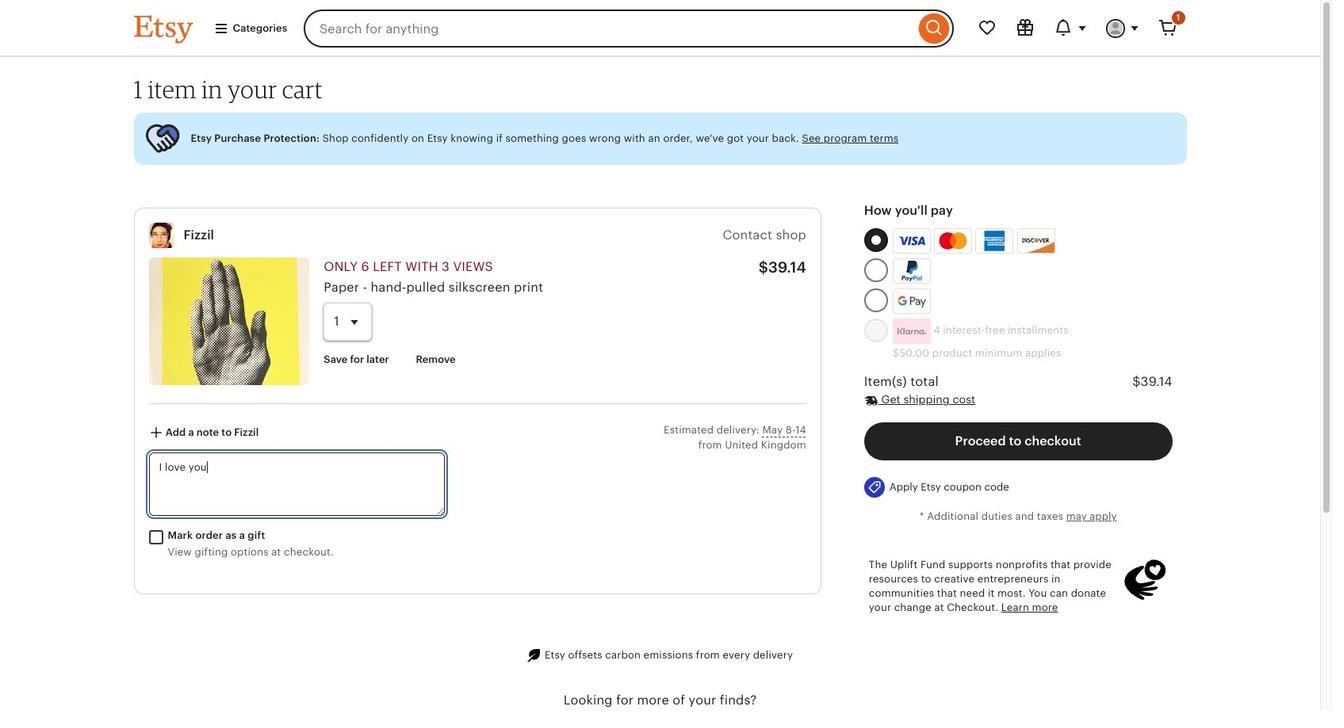 Task type: vqa. For each thing, say whether or not it's contained in the screenshot.
Paper - hand-pulled silkscreen print image
yes



Task type: describe. For each thing, give the bounding box(es) containing it.
uplift fund image
[[1123, 558, 1168, 602]]

paper - hand-pulled silkscreen print image
[[149, 257, 309, 385]]

fizzil image
[[149, 223, 174, 248]]



Task type: locate. For each thing, give the bounding box(es) containing it.
Search for anything text field
[[304, 10, 915, 48]]

None search field
[[304, 10, 953, 48]]

banner
[[105, 0, 1215, 57]]

Add a note to Fizzil (optional) text field
[[149, 453, 445, 516]]



